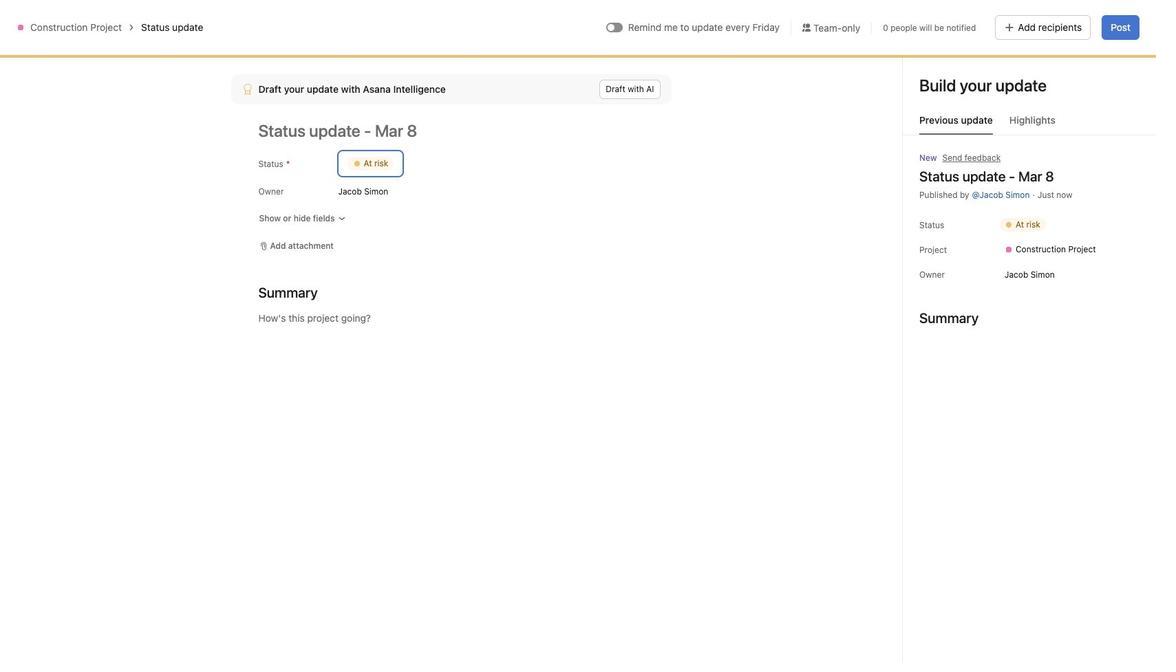 Task type: describe. For each thing, give the bounding box(es) containing it.
board image
[[190, 50, 207, 67]]

Section title text field
[[259, 284, 318, 303]]

rules for created image
[[943, 130, 954, 141]]

add task image for rules for created image
[[965, 130, 976, 141]]

hide sidebar image
[[18, 11, 29, 22]]

add task image for rules for drafting image
[[337, 130, 348, 141]]

mark complete image
[[401, 165, 417, 181]]



Task type: locate. For each thing, give the bounding box(es) containing it.
add to starred image
[[379, 45, 390, 56]]

switch
[[606, 23, 623, 32]]

1 add task image from the left
[[337, 130, 348, 141]]

tab list
[[903, 113, 1157, 136]]

rules for drafting image
[[315, 130, 326, 141]]

1 horizontal spatial add task image
[[965, 130, 976, 141]]

add task image right rules for created image
[[965, 130, 976, 141]]

Mark complete checkbox
[[401, 165, 417, 181]]

add task image right rules for drafting image
[[337, 130, 348, 141]]

2 add task image from the left
[[965, 130, 976, 141]]

0 horizontal spatial add task image
[[337, 130, 348, 141]]

manage project members image
[[899, 50, 915, 67]]

add task image
[[337, 130, 348, 141], [965, 130, 976, 141]]

Title of update text field
[[259, 116, 672, 146]]



Task type: vqa. For each thing, say whether or not it's contained in the screenshot.
row containing Assignee
no



